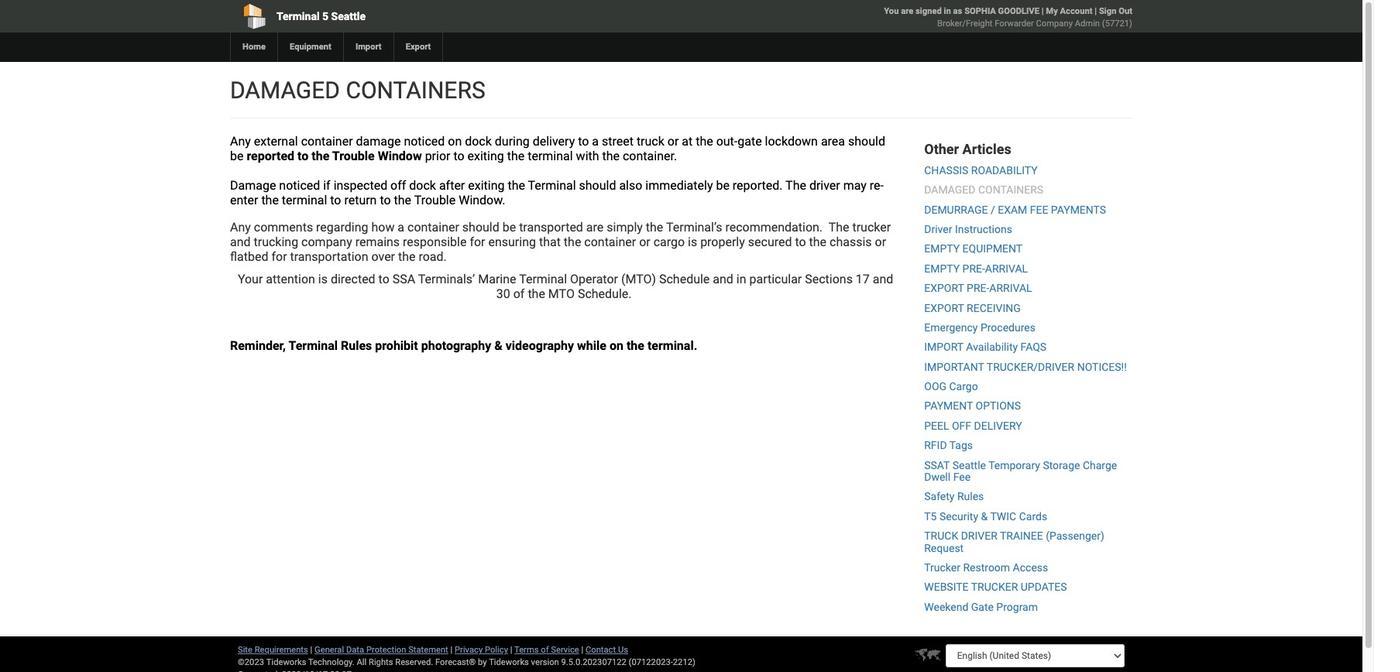 Task type: vqa. For each thing, say whether or not it's contained in the screenshot.
numbers at left top
no



Task type: describe. For each thing, give the bounding box(es) containing it.
the left terminal.
[[627, 339, 645, 353]]

that
[[539, 235, 561, 249]]

with
[[576, 149, 599, 163]]

contact us link
[[586, 646, 628, 656]]

safety
[[924, 491, 955, 503]]

empty pre-arrival link
[[924, 262, 1028, 275]]

version
[[531, 658, 559, 668]]

charge
[[1083, 459, 1117, 472]]

cargo
[[949, 380, 978, 393]]

secured
[[748, 235, 792, 249]]

driver
[[961, 530, 998, 543]]

any comments regarding how a container should be transported are simply the terminal's recommendation.  the trucker and trucking company remains responsible for ensuring that the container or cargo is properly secured to the chassis or flatbed for transportation over the road. your attention is directed to ssa terminals' marine terminal operator (mto) schedule and in particular sections 17 and 30 of the mto schedule.
[[230, 220, 894, 301]]

gate
[[738, 134, 762, 149]]

| up 9.5.0.202307122
[[581, 646, 584, 656]]

demurrage
[[924, 203, 988, 216]]

to left "return"
[[330, 193, 341, 208]]

company
[[301, 235, 352, 249]]

weekend
[[924, 601, 969, 613]]

weekend gate program link
[[924, 601, 1038, 613]]

the left delivery
[[507, 149, 525, 163]]

request
[[924, 542, 964, 554]]

9.5.0.202307122
[[561, 658, 627, 668]]

attention
[[266, 272, 315, 287]]

temporary
[[989, 459, 1040, 472]]

sign
[[1099, 6, 1117, 16]]

procedures
[[981, 321, 1036, 334]]

sections
[[805, 272, 853, 287]]

re-
[[870, 178, 884, 193]]

the right that
[[564, 235, 581, 249]]

ssat
[[924, 459, 950, 472]]

marine
[[478, 272, 516, 287]]

general data protection statement link
[[315, 646, 448, 656]]

| left my
[[1042, 6, 1044, 16]]

truck
[[637, 134, 665, 149]]

noticed inside 'any external container damage noticed on dock during delivery to a street truck or at the out-gate lockdown area should be'
[[404, 134, 445, 149]]

prior
[[425, 149, 450, 163]]

comments
[[254, 220, 313, 235]]

twic
[[990, 510, 1017, 523]]

of inside any comments regarding how a container should be transported are simply the terminal's recommendation.  the trucker and trucking company remains responsible for ensuring that the container or cargo is properly secured to the chassis or flatbed for transportation over the road. your attention is directed to ssa terminals' marine terminal operator (mto) schedule and in particular sections 17 and 30 of the mto schedule.
[[513, 287, 525, 301]]

equipment
[[963, 243, 1023, 255]]

exiting for to
[[468, 149, 504, 163]]

terminal 5 seattle
[[277, 10, 366, 22]]

mto
[[548, 287, 575, 301]]

emergency procedures link
[[924, 321, 1036, 334]]

1 horizontal spatial container
[[408, 220, 459, 235]]

reported.
[[733, 178, 783, 193]]

trucking
[[254, 235, 298, 249]]

damaged inside other articles chassis roadability damaged containers demurrage / exam fee payments driver instructions empty equipment empty pre-arrival export pre-arrival export receiving emergency procedures import availability faqs important trucker/driver notices!! oog cargo payment options peel off delivery rfid tags ssat seattle temporary storage charge dwell fee safety rules t5 security & twic cards truck driver trainee (passenger) request trucker restroom access website trucker updates weekend gate program
[[924, 184, 976, 196]]

17
[[856, 272, 870, 287]]

roadability
[[971, 164, 1038, 176]]

the right window.
[[508, 178, 525, 193]]

the inside any comments regarding how a container should be transported are simply the terminal's recommendation.  the trucker and trucking company remains responsible for ensuring that the container or cargo is properly secured to the chassis or flatbed for transportation over the road. your attention is directed to ssa terminals' marine terminal operator (mto) schedule and in particular sections 17 and 30 of the mto schedule.
[[829, 220, 850, 235]]

trucker
[[971, 581, 1018, 594]]

should inside 'any external container damage noticed on dock during delivery to a street truck or at the out-gate lockdown area should be'
[[848, 134, 885, 149]]

2 horizontal spatial and
[[873, 272, 894, 287]]

faqs
[[1021, 341, 1047, 354]]

truck driver trainee (passenger) request link
[[924, 530, 1105, 554]]

immediately
[[646, 178, 713, 193]]

rules inside other articles chassis roadability damaged containers demurrage / exam fee payments driver instructions empty equipment empty pre-arrival export pre-arrival export receiving emergency procedures import availability faqs important trucker/driver notices!! oog cargo payment options peel off delivery rfid tags ssat seattle temporary storage charge dwell fee safety rules t5 security & twic cards truck driver trainee (passenger) request trucker restroom access website trucker updates weekend gate program
[[958, 491, 984, 503]]

in inside you are signed in as sophia goodlive | my account | sign out broker/freight forwarder company admin (57721)
[[944, 6, 951, 16]]

statement
[[408, 646, 448, 656]]

container inside 'any external container damage noticed on dock during delivery to a street truck or at the out-gate lockdown area should be'
[[301, 134, 353, 149]]

transported
[[519, 220, 583, 235]]

to left ssa
[[379, 272, 390, 287]]

availability
[[966, 341, 1018, 354]]

1 empty from the top
[[924, 243, 960, 255]]

chassis
[[924, 164, 969, 176]]

after
[[439, 178, 465, 193]]

import availability faqs link
[[924, 341, 1047, 354]]

trucker restroom access link
[[924, 562, 1048, 574]]

2 horizontal spatial or
[[875, 235, 886, 249]]

over
[[371, 249, 395, 264]]

cargo
[[654, 235, 685, 249]]

containers inside other articles chassis roadability damaged containers demurrage / exam fee payments driver instructions empty equipment empty pre-arrival export pre-arrival export receiving emergency procedures import availability faqs important trucker/driver notices!! oog cargo payment options peel off delivery rfid tags ssat seattle temporary storage charge dwell fee safety rules t5 security & twic cards truck driver trainee (passenger) request trucker restroom access website trucker updates weekend gate program
[[978, 184, 1044, 196]]

1 horizontal spatial and
[[713, 272, 734, 287]]

be inside 'any external container damage noticed on dock during delivery to a street truck or at the out-gate lockdown area should be'
[[230, 149, 244, 163]]

the inside 'any external container damage noticed on dock during delivery to a street truck or at the out-gate lockdown area should be'
[[696, 134, 713, 149]]

may
[[843, 178, 867, 193]]

the up ssa
[[398, 249, 416, 264]]

| up tideworks
[[510, 646, 513, 656]]

privacy policy link
[[455, 646, 508, 656]]

a inside any comments regarding how a container should be transported are simply the terminal's recommendation.  the trucker and trucking company remains responsible for ensuring that the container or cargo is properly secured to the chassis or flatbed for transportation over the road. your attention is directed to ssa terminals' marine terminal operator (mto) schedule and in particular sections 17 and 30 of the mto schedule.
[[398, 220, 404, 235]]

particular
[[750, 272, 802, 287]]

how
[[371, 220, 395, 235]]

terminals'
[[418, 272, 475, 287]]

be inside any comments regarding how a container should be transported are simply the terminal's recommendation.  the trucker and trucking company remains responsible for ensuring that the container or cargo is properly secured to the chassis or flatbed for transportation over the road. your attention is directed to ssa terminals' marine terminal operator (mto) schedule and in particular sections 17 and 30 of the mto schedule.
[[503, 220, 516, 235]]

be inside damage noticed if inspected off dock after exiting the terminal should also immediately be reported. the driver may re- enter the terminal to return to the trouble window.
[[716, 178, 730, 193]]

as
[[953, 6, 963, 16]]

to inside 'any external container damage noticed on dock during delivery to a street truck or at the out-gate lockdown area should be'
[[578, 134, 589, 149]]

policy
[[485, 646, 508, 656]]

admin
[[1075, 19, 1100, 29]]

important
[[924, 361, 984, 373]]

operator
[[570, 272, 618, 287]]

or inside 'any external container damage noticed on dock during delivery to a street truck or at the out-gate lockdown area should be'
[[668, 134, 679, 149]]

1 vertical spatial pre-
[[967, 282, 990, 295]]

enter
[[230, 193, 258, 208]]

contact
[[586, 646, 616, 656]]

also
[[619, 178, 643, 193]]

the left chassis
[[809, 235, 827, 249]]

truck
[[924, 530, 959, 543]]

terminal left 5
[[277, 10, 320, 22]]

website
[[924, 581, 969, 594]]

window.
[[459, 193, 506, 208]]

any for any comments regarding how a container should be transported are simply the terminal's recommendation.  the trucker and trucking company remains responsible for ensuring that the container or cargo is properly secured to the chassis or flatbed for transportation over the road. your attention is directed to ssa terminals' marine terminal operator (mto) schedule and in particular sections 17 and 30 of the mto schedule.
[[230, 220, 251, 235]]

terminal right reminder,
[[289, 339, 338, 353]]

site requirements | general data protection statement | privacy policy | terms of service | contact us ©2023 tideworks technology. all rights reserved. forecast® by tideworks version 9.5.0.202307122 (07122023-2212)
[[238, 646, 696, 668]]

receiving
[[967, 302, 1021, 314]]

flatbed
[[230, 249, 268, 264]]

videography
[[506, 339, 574, 353]]

| up "forecast®"
[[451, 646, 453, 656]]

1 export from the top
[[924, 282, 964, 295]]

the right enter
[[261, 193, 279, 208]]

2 export from the top
[[924, 302, 964, 314]]

0 horizontal spatial is
[[318, 272, 328, 287]]

if
[[323, 178, 331, 193]]

& inside other articles chassis roadability damaged containers demurrage / exam fee payments driver instructions empty equipment empty pre-arrival export pre-arrival export receiving emergency procedures import availability faqs important trucker/driver notices!! oog cargo payment options peel off delivery rfid tags ssat seattle temporary storage charge dwell fee safety rules t5 security & twic cards truck driver trainee (passenger) request trucker restroom access website trucker updates weekend gate program
[[981, 510, 988, 523]]

1 horizontal spatial for
[[470, 235, 485, 249]]

transportation
[[290, 249, 368, 264]]

0 horizontal spatial rules
[[341, 339, 372, 353]]

export receiving link
[[924, 302, 1021, 314]]

street
[[602, 134, 634, 149]]

schedule.
[[578, 287, 632, 301]]

chassis roadability link
[[924, 164, 1038, 176]]

schedule
[[659, 272, 710, 287]]

dock inside 'any external container damage noticed on dock during delivery to a street truck or at the out-gate lockdown area should be'
[[465, 134, 492, 149]]

the up if
[[312, 149, 330, 163]]



Task type: locate. For each thing, give the bounding box(es) containing it.
pre-
[[963, 262, 985, 275], [967, 282, 990, 295]]

0 vertical spatial is
[[688, 235, 697, 249]]

0 horizontal spatial and
[[230, 235, 251, 249]]

0 horizontal spatial on
[[448, 134, 462, 149]]

a left street
[[592, 134, 599, 149]]

of up the version
[[541, 646, 549, 656]]

be left reported.
[[716, 178, 730, 193]]

is down transportation
[[318, 272, 328, 287]]

& left twic
[[981, 510, 988, 523]]

be up damage
[[230, 149, 244, 163]]

should down with
[[579, 178, 616, 193]]

noticed
[[404, 134, 445, 149], [279, 178, 320, 193]]

and right the 17
[[873, 272, 894, 287]]

rfid tags link
[[924, 440, 973, 452]]

1 horizontal spatial rules
[[958, 491, 984, 503]]

0 vertical spatial are
[[901, 6, 914, 16]]

site
[[238, 646, 253, 656]]

0 vertical spatial rules
[[341, 339, 372, 353]]

1 horizontal spatial dock
[[465, 134, 492, 149]]

trouble inside damage noticed if inspected off dock after exiting the terminal should also immediately be reported. the driver may re- enter the terminal to return to the trouble window.
[[414, 193, 456, 208]]

arrival up receiving
[[990, 282, 1032, 295]]

return
[[344, 193, 377, 208]]

container
[[301, 134, 353, 149], [408, 220, 459, 235], [584, 235, 636, 249]]

driver instructions link
[[924, 223, 1013, 236]]

export up emergency
[[924, 302, 964, 314]]

1 vertical spatial noticed
[[279, 178, 320, 193]]

ssa
[[393, 272, 415, 287]]

rules down fee
[[958, 491, 984, 503]]

1 horizontal spatial are
[[901, 6, 914, 16]]

1 horizontal spatial of
[[541, 646, 549, 656]]

0 horizontal spatial of
[[513, 287, 525, 301]]

lockdown
[[765, 134, 818, 149]]

exiting right 'after'
[[468, 178, 505, 193]]

1 vertical spatial the
[[829, 220, 850, 235]]

terminal up comments
[[282, 193, 327, 208]]

or left at
[[668, 134, 679, 149]]

demurrage / exam fee payments link
[[924, 203, 1106, 216]]

my
[[1046, 6, 1058, 16]]

0 horizontal spatial &
[[494, 339, 503, 353]]

0 horizontal spatial seattle
[[331, 10, 366, 22]]

seattle inside other articles chassis roadability damaged containers demurrage / exam fee payments driver instructions empty equipment empty pre-arrival export pre-arrival export receiving emergency procedures import availability faqs important trucker/driver notices!! oog cargo payment options peel off delivery rfid tags ssat seattle temporary storage charge dwell fee safety rules t5 security & twic cards truck driver trainee (passenger) request trucker restroom access website trucker updates weekend gate program
[[953, 459, 986, 472]]

a
[[592, 134, 599, 149], [398, 220, 404, 235]]

to
[[578, 134, 589, 149], [298, 149, 309, 163], [454, 149, 465, 163], [330, 193, 341, 208], [380, 193, 391, 208], [795, 235, 806, 249], [379, 272, 390, 287]]

damaged containers
[[230, 77, 486, 104]]

technology.
[[308, 658, 355, 668]]

ensuring
[[488, 235, 536, 249]]

to right prior
[[454, 149, 465, 163]]

ssat seattle temporary storage charge dwell fee link
[[924, 459, 1117, 483]]

0 vertical spatial in
[[944, 6, 951, 16]]

30
[[496, 287, 510, 301]]

equipment link
[[277, 33, 343, 62]]

1 vertical spatial &
[[981, 510, 988, 523]]

1 vertical spatial containers
[[978, 184, 1044, 196]]

the right simply
[[646, 220, 663, 235]]

for up attention
[[272, 249, 287, 264]]

0 horizontal spatial terminal
[[282, 193, 327, 208]]

window
[[378, 149, 422, 163]]

1 any from the top
[[230, 134, 251, 149]]

1 vertical spatial dock
[[409, 178, 436, 193]]

0 vertical spatial arrival
[[985, 262, 1028, 275]]

damaged down equipment link
[[230, 77, 340, 104]]

0 vertical spatial on
[[448, 134, 462, 149]]

any down enter
[[230, 220, 251, 235]]

1 vertical spatial of
[[541, 646, 549, 656]]

0 vertical spatial of
[[513, 287, 525, 301]]

export up export receiving link
[[924, 282, 964, 295]]

1 horizontal spatial in
[[944, 6, 951, 16]]

reported
[[247, 149, 294, 163]]

is right cargo at the top of the page
[[688, 235, 697, 249]]

0 vertical spatial should
[[848, 134, 885, 149]]

trainee
[[1000, 530, 1043, 543]]

rules
[[341, 339, 372, 353], [958, 491, 984, 503]]

exam
[[998, 203, 1028, 216]]

the left driver
[[786, 178, 806, 193]]

are inside you are signed in as sophia goodlive | my account | sign out broker/freight forwarder company admin (57721)
[[901, 6, 914, 16]]

the right with
[[602, 149, 620, 163]]

terminal down 'any external container damage noticed on dock during delivery to a street truck or at the out-gate lockdown area should be'
[[528, 178, 576, 193]]

to right delivery
[[578, 134, 589, 149]]

external
[[254, 134, 298, 149]]

noticed right damage on the left of the page
[[404, 134, 445, 149]]

0 vertical spatial pre-
[[963, 262, 985, 275]]

in
[[944, 6, 951, 16], [737, 272, 747, 287]]

noticed inside damage noticed if inspected off dock after exiting the terminal should also immediately be reported. the driver may re- enter the terminal to return to the trouble window.
[[279, 178, 320, 193]]

access
[[1013, 562, 1048, 574]]

to right "return"
[[380, 193, 391, 208]]

1 horizontal spatial or
[[668, 134, 679, 149]]

2 horizontal spatial should
[[848, 134, 885, 149]]

terms
[[514, 646, 539, 656]]

& left videography
[[494, 339, 503, 353]]

any for any external container damage noticed on dock during delivery to a street truck or at the out-gate lockdown area should be
[[230, 134, 251, 149]]

(07122023-
[[629, 658, 673, 668]]

0 vertical spatial &
[[494, 339, 503, 353]]

0 vertical spatial containers
[[346, 77, 486, 104]]

0 horizontal spatial trouble
[[332, 149, 375, 163]]

2 horizontal spatial be
[[716, 178, 730, 193]]

on up 'after'
[[448, 134, 462, 149]]

import
[[356, 42, 382, 52]]

home
[[243, 42, 266, 52]]

2 vertical spatial be
[[503, 220, 516, 235]]

terminal inside any comments regarding how a container should be transported are simply the terminal's recommendation.  the trucker and trucking company remains responsible for ensuring that the container or cargo is properly secured to the chassis or flatbed for transportation over the road. your attention is directed to ssa terminals' marine terminal operator (mto) schedule and in particular sections 17 and 30 of the mto schedule.
[[519, 272, 567, 287]]

empty equipment link
[[924, 243, 1023, 255]]

off
[[391, 178, 406, 193]]

2 any from the top
[[230, 220, 251, 235]]

gate
[[971, 601, 994, 613]]

payment
[[924, 400, 973, 413]]

0 vertical spatial the
[[786, 178, 806, 193]]

you are signed in as sophia goodlive | my account | sign out broker/freight forwarder company admin (57721)
[[884, 6, 1133, 29]]

0 vertical spatial any
[[230, 134, 251, 149]]

0 vertical spatial empty
[[924, 243, 960, 255]]

0 horizontal spatial container
[[301, 134, 353, 149]]

1 horizontal spatial seattle
[[953, 459, 986, 472]]

| left the general
[[310, 646, 312, 656]]

5
[[322, 10, 329, 22]]

seattle down tags on the right
[[953, 459, 986, 472]]

of right 30
[[513, 287, 525, 301]]

off
[[952, 420, 972, 432]]

0 horizontal spatial containers
[[346, 77, 486, 104]]

remains
[[355, 235, 400, 249]]

container up road.
[[408, 220, 459, 235]]

reported to the trouble window prior to exiting the terminal with the container.
[[247, 149, 677, 163]]

0 vertical spatial damaged
[[230, 77, 340, 104]]

should inside any comments regarding how a container should be transported are simply the terminal's recommendation.  the trucker and trucking company remains responsible for ensuring that the container or cargo is properly secured to the chassis or flatbed for transportation over the road. your attention is directed to ssa terminals' marine terminal operator (mto) schedule and in particular sections 17 and 30 of the mto schedule.
[[462, 220, 500, 235]]

0 vertical spatial a
[[592, 134, 599, 149]]

pre- down empty pre-arrival link
[[967, 282, 990, 295]]

0 horizontal spatial noticed
[[279, 178, 320, 193]]

0 vertical spatial noticed
[[404, 134, 445, 149]]

home link
[[230, 33, 277, 62]]

terminal inside damage noticed if inspected off dock after exiting the terminal should also immediately be reported. the driver may re- enter the terminal to return to the trouble window.
[[528, 178, 576, 193]]

0 vertical spatial be
[[230, 149, 244, 163]]

any
[[230, 134, 251, 149], [230, 220, 251, 235]]

1 horizontal spatial &
[[981, 510, 988, 523]]

data
[[346, 646, 364, 656]]

(passenger)
[[1046, 530, 1105, 543]]

oog
[[924, 380, 947, 393]]

1 vertical spatial export
[[924, 302, 964, 314]]

0 vertical spatial trouble
[[332, 149, 375, 163]]

1 vertical spatial on
[[610, 339, 624, 353]]

(mto)
[[621, 272, 656, 287]]

2 horizontal spatial container
[[584, 235, 636, 249]]

all
[[357, 658, 367, 668]]

| left sign
[[1095, 6, 1097, 16]]

in inside any comments regarding how a container should be transported are simply the terminal's recommendation.  the trucker and trucking company remains responsible for ensuring that the container or cargo is properly secured to the chassis or flatbed for transportation over the road. your attention is directed to ssa terminals' marine terminal operator (mto) schedule and in particular sections 17 and 30 of the mto schedule.
[[737, 272, 747, 287]]

exiting
[[468, 149, 504, 163], [468, 178, 505, 193]]

1 horizontal spatial should
[[579, 178, 616, 193]]

0 horizontal spatial the
[[786, 178, 806, 193]]

to right reported
[[298, 149, 309, 163]]

any inside any comments regarding how a container should be transported are simply the terminal's recommendation.  the trucker and trucking company remains responsible for ensuring that the container or cargo is properly secured to the chassis or flatbed for transportation over the road. your attention is directed to ssa terminals' marine terminal operator (mto) schedule and in particular sections 17 and 30 of the mto schedule.
[[230, 220, 251, 235]]

1 horizontal spatial be
[[503, 220, 516, 235]]

should right the area
[[848, 134, 885, 149]]

0 horizontal spatial are
[[586, 220, 604, 235]]

1 vertical spatial should
[[579, 178, 616, 193]]

driver
[[810, 178, 840, 193]]

container up operator
[[584, 235, 636, 249]]

1 horizontal spatial noticed
[[404, 134, 445, 149]]

arrival
[[985, 262, 1028, 275], [990, 282, 1032, 295]]

2 vertical spatial should
[[462, 220, 500, 235]]

reminder, terminal rules prohibit photography & videography while on the terminal.
[[230, 339, 698, 353]]

1 vertical spatial damaged
[[924, 184, 976, 196]]

terminal
[[277, 10, 320, 22], [528, 178, 576, 193], [519, 272, 567, 287], [289, 339, 338, 353]]

1 vertical spatial exiting
[[468, 178, 505, 193]]

1 horizontal spatial on
[[610, 339, 624, 353]]

instructions
[[955, 223, 1013, 236]]

1 vertical spatial is
[[318, 272, 328, 287]]

should
[[848, 134, 885, 149], [579, 178, 616, 193], [462, 220, 500, 235]]

for left ensuring
[[470, 235, 485, 249]]

delivery
[[533, 134, 575, 149]]

1 horizontal spatial a
[[592, 134, 599, 149]]

0 horizontal spatial should
[[462, 220, 500, 235]]

are inside any comments regarding how a container should be transported are simply the terminal's recommendation.  the trucker and trucking company remains responsible for ensuring that the container or cargo is properly secured to the chassis or flatbed for transportation over the road. your attention is directed to ssa terminals' marine terminal operator (mto) schedule and in particular sections 17 and 30 of the mto schedule.
[[586, 220, 604, 235]]

1 vertical spatial trouble
[[414, 193, 456, 208]]

1 vertical spatial terminal
[[282, 193, 327, 208]]

the right at
[[696, 134, 713, 149]]

terminal's
[[666, 220, 722, 235]]

0 vertical spatial terminal
[[528, 149, 573, 163]]

trouble up inspected
[[332, 149, 375, 163]]

1 vertical spatial a
[[398, 220, 404, 235]]

during
[[495, 134, 530, 149]]

0 horizontal spatial in
[[737, 272, 747, 287]]

pre- down empty equipment link
[[963, 262, 985, 275]]

inspected
[[334, 178, 388, 193]]

1 horizontal spatial is
[[688, 235, 697, 249]]

0 vertical spatial exiting
[[468, 149, 504, 163]]

1 vertical spatial any
[[230, 220, 251, 235]]

0 horizontal spatial a
[[398, 220, 404, 235]]

damaged down chassis
[[924, 184, 976, 196]]

or left cargo at the top of the page
[[639, 235, 651, 249]]

containers
[[346, 77, 486, 104], [978, 184, 1044, 196]]

0 horizontal spatial be
[[230, 149, 244, 163]]

trouble right the off
[[414, 193, 456, 208]]

trucker
[[853, 220, 891, 235]]

0 vertical spatial dock
[[465, 134, 492, 149]]

exiting inside damage noticed if inspected off dock after exiting the terminal should also immediately be reported. the driver may re- enter the terminal to return to the trouble window.
[[468, 178, 505, 193]]

service
[[551, 646, 579, 656]]

0 horizontal spatial dock
[[409, 178, 436, 193]]

/
[[991, 203, 995, 216]]

1 vertical spatial arrival
[[990, 282, 1032, 295]]

1 horizontal spatial damaged
[[924, 184, 976, 196]]

company
[[1036, 19, 1073, 29]]

empty down driver
[[924, 243, 960, 255]]

on inside 'any external container damage noticed on dock during delivery to a street truck or at the out-gate lockdown area should be'
[[448, 134, 462, 149]]

2212)
[[673, 658, 696, 668]]

damage noticed if inspected off dock after exiting the terminal should also immediately be reported. the driver may re- enter the terminal to return to the trouble window.
[[230, 178, 884, 208]]

arrival down equipment
[[985, 262, 1028, 275]]

seattle right 5
[[331, 10, 366, 22]]

containers up exam
[[978, 184, 1044, 196]]

fee
[[1030, 203, 1049, 216]]

1 vertical spatial rules
[[958, 491, 984, 503]]

requirements
[[255, 646, 308, 656]]

dock left the during
[[465, 134, 492, 149]]

0 horizontal spatial damaged
[[230, 77, 340, 104]]

in left as at top right
[[944, 6, 951, 16]]

1 horizontal spatial terminal
[[528, 149, 573, 163]]

at
[[682, 134, 693, 149]]

1 horizontal spatial trouble
[[414, 193, 456, 208]]

are left simply
[[586, 220, 604, 235]]

terminal inside damage noticed if inspected off dock after exiting the terminal should also immediately be reported. the driver may re- enter the terminal to return to the trouble window.
[[282, 193, 327, 208]]

rights
[[369, 658, 393, 668]]

0 horizontal spatial or
[[639, 235, 651, 249]]

a inside 'any external container damage noticed on dock during delivery to a street truck or at the out-gate lockdown area should be'
[[592, 134, 599, 149]]

0 horizontal spatial for
[[272, 249, 287, 264]]

should inside damage noticed if inspected off dock after exiting the terminal should also immediately be reported. the driver may re- enter the terminal to return to the trouble window.
[[579, 178, 616, 193]]

1 vertical spatial in
[[737, 272, 747, 287]]

account
[[1060, 6, 1093, 16]]

should down window.
[[462, 220, 500, 235]]

be down window.
[[503, 220, 516, 235]]

noticed left if
[[279, 178, 320, 193]]

container up if
[[301, 134, 353, 149]]

damage
[[356, 134, 401, 149]]

to right secured
[[795, 235, 806, 249]]

and left trucking
[[230, 235, 251, 249]]

exiting for after
[[468, 178, 505, 193]]

the
[[696, 134, 713, 149], [312, 149, 330, 163], [507, 149, 525, 163], [602, 149, 620, 163], [508, 178, 525, 193], [261, 193, 279, 208], [394, 193, 411, 208], [646, 220, 663, 235], [564, 235, 581, 249], [809, 235, 827, 249], [398, 249, 416, 264], [528, 287, 545, 301], [627, 339, 645, 353]]

in left particular
[[737, 272, 747, 287]]

0 vertical spatial seattle
[[331, 10, 366, 22]]

any left external
[[230, 134, 251, 149]]

1 horizontal spatial the
[[829, 220, 850, 235]]

terminal left with
[[528, 149, 573, 163]]

dock inside damage noticed if inspected off dock after exiting the terminal should also immediately be reported. the driver may re- enter the terminal to return to the trouble window.
[[409, 178, 436, 193]]

dock right the off
[[409, 178, 436, 193]]

the left trucker
[[829, 220, 850, 235]]

on right while
[[610, 339, 624, 353]]

terminal down that
[[519, 272, 567, 287]]

containers down export link
[[346, 77, 486, 104]]

empty down empty equipment link
[[924, 262, 960, 275]]

the left mto
[[528, 287, 545, 301]]

are right you
[[901, 6, 914, 16]]

1 vertical spatial are
[[586, 220, 604, 235]]

a right 'how'
[[398, 220, 404, 235]]

dwell
[[924, 471, 951, 483]]

or right chassis
[[875, 235, 886, 249]]

the inside damage noticed if inspected off dock after exiting the terminal should also immediately be reported. the driver may re- enter the terminal to return to the trouble window.
[[786, 178, 806, 193]]

payment options link
[[924, 400, 1021, 413]]

1 vertical spatial seattle
[[953, 459, 986, 472]]

and down "properly"
[[713, 272, 734, 287]]

or
[[668, 134, 679, 149], [639, 235, 651, 249], [875, 235, 886, 249]]

program
[[997, 601, 1038, 613]]

0 vertical spatial export
[[924, 282, 964, 295]]

while
[[577, 339, 607, 353]]

1 horizontal spatial containers
[[978, 184, 1044, 196]]

your
[[238, 272, 263, 287]]

of inside site requirements | general data protection statement | privacy policy | terms of service | contact us ©2023 tideworks technology. all rights reserved. forecast® by tideworks version 9.5.0.202307122 (07122023-2212)
[[541, 646, 549, 656]]

1 vertical spatial empty
[[924, 262, 960, 275]]

broker/freight
[[937, 19, 993, 29]]

container.
[[623, 149, 677, 163]]

exiting up window.
[[468, 149, 504, 163]]

1 vertical spatial be
[[716, 178, 730, 193]]

export
[[406, 42, 431, 52]]

any inside 'any external container damage noticed on dock during delivery to a street truck or at the out-gate lockdown area should be'
[[230, 134, 251, 149]]

rules left prohibit
[[341, 339, 372, 353]]

the up 'how'
[[394, 193, 411, 208]]

terminal
[[528, 149, 573, 163], [282, 193, 327, 208]]

2 empty from the top
[[924, 262, 960, 275]]



